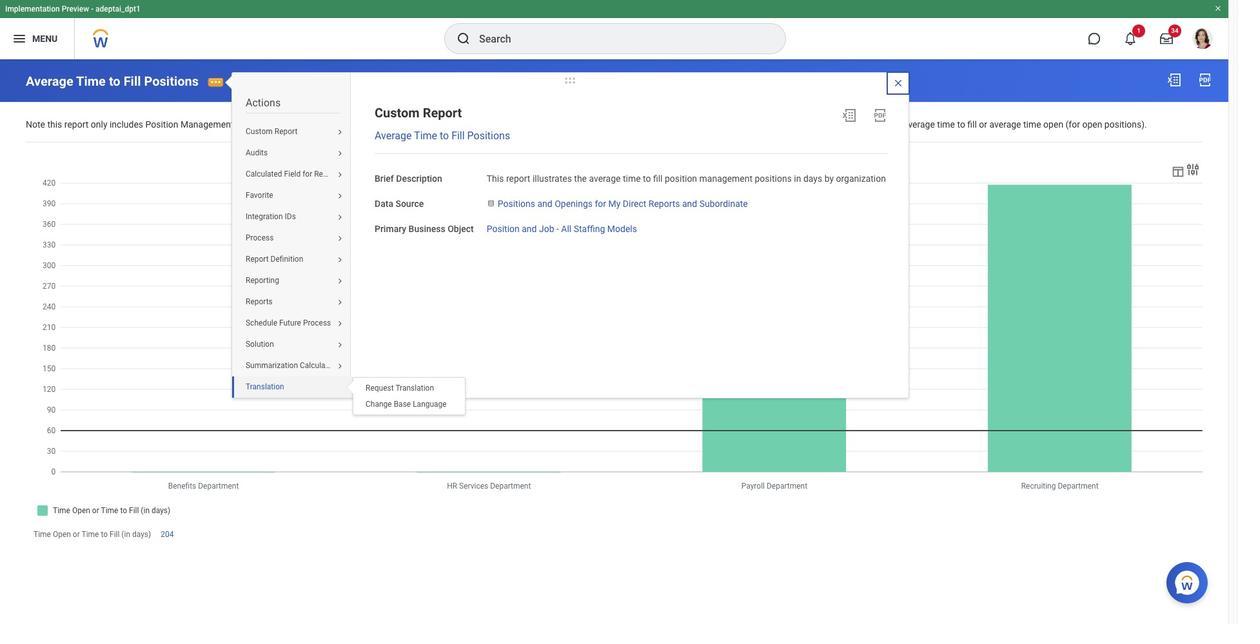 Task type: locate. For each thing, give the bounding box(es) containing it.
34
[[1172, 27, 1179, 34]]

or
[[980, 119, 988, 130], [73, 531, 80, 540]]

1 vertical spatial average time to fill positions
[[375, 130, 510, 142]]

2 vertical spatial fill
[[110, 531, 120, 540]]

menu
[[232, 122, 375, 398], [354, 378, 465, 415]]

0 horizontal spatial export to excel image
[[842, 108, 858, 123]]

average time to fill positions link up description
[[375, 130, 510, 142]]

future
[[279, 319, 301, 328]]

1 includes from the left
[[110, 119, 143, 130]]

0 horizontal spatial open
[[782, 119, 802, 130]]

includes left filled
[[707, 119, 741, 130]]

positions for the average time to fill positions link within average time to fill positions main content
[[144, 73, 199, 89]]

the
[[420, 119, 433, 130], [560, 119, 573, 130], [889, 119, 902, 130], [575, 174, 587, 184]]

1 vertical spatial custom report
[[246, 127, 298, 136]]

0 vertical spatial fill
[[124, 73, 141, 89]]

business
[[409, 224, 446, 234]]

3 chevron right image from the top
[[332, 257, 348, 264]]

and left job
[[522, 224, 537, 234]]

0 vertical spatial this
[[661, 119, 679, 130]]

2 horizontal spatial fill
[[452, 130, 465, 142]]

justify image
[[12, 31, 27, 46]]

chevron right image for custom report
[[332, 129, 348, 137]]

days)
[[132, 531, 151, 540]]

days inside brief description element
[[804, 174, 823, 184]]

1 horizontal spatial in
[[795, 174, 802, 184]]

time inside custom report dialog
[[414, 130, 438, 142]]

menu containing request translation
[[354, 378, 465, 415]]

open
[[53, 531, 71, 540]]

chevron right image inside summarization calculation for report menu item
[[332, 363, 348, 371]]

chevron right image right ids on the top left of the page
[[332, 214, 348, 222]]

export to excel image for note this report only includes position management positions (not headcount groups) and shows the average time to fill in days with the target being 60 days. this report includes filled and open positions and shows the average time to fill or average time open (for open positions).
[[1167, 72, 1183, 88]]

positions inside main content
[[144, 73, 199, 89]]

time up description
[[414, 130, 438, 142]]

average time to fill positions - table image
[[1172, 165, 1186, 179]]

positions up "by"
[[804, 119, 841, 130]]

openings
[[555, 199, 593, 209]]

menu inside custom report dialog
[[232, 122, 375, 398]]

chevron right image
[[332, 193, 348, 200], [332, 214, 348, 222], [332, 257, 348, 264], [332, 278, 348, 286], [332, 363, 348, 371]]

translation inside custom report dialog
[[246, 383, 284, 392]]

1 horizontal spatial report
[[506, 174, 531, 184]]

and
[[374, 119, 389, 130], [765, 119, 780, 130], [843, 119, 858, 130], [538, 199, 553, 209], [683, 199, 698, 209], [522, 224, 537, 234]]

request translation
[[366, 384, 434, 393]]

1 vertical spatial or
[[73, 531, 80, 540]]

positions
[[236, 119, 273, 130], [804, 119, 841, 130], [755, 174, 792, 184]]

direct
[[623, 199, 647, 209]]

custom report dialog
[[219, 72, 910, 399]]

chevron right image inside reports menu item
[[332, 299, 348, 307]]

position left management
[[146, 119, 178, 130]]

my
[[609, 199, 621, 209]]

report inside report definition menu item
[[246, 255, 269, 264]]

2 chevron right image from the top
[[332, 214, 348, 222]]

chevron right image
[[332, 129, 348, 137], [332, 150, 348, 158], [332, 171, 348, 179], [332, 235, 348, 243], [332, 299, 348, 307], [332, 320, 348, 328], [332, 342, 348, 349]]

1 vertical spatial custom
[[246, 127, 273, 136]]

chevron right image for reports
[[332, 299, 348, 307]]

1 horizontal spatial this
[[661, 119, 679, 130]]

0 vertical spatial -
[[91, 5, 94, 14]]

average inside custom report dialog
[[375, 130, 412, 142]]

2 horizontal spatial positions
[[804, 119, 841, 130]]

0 vertical spatial process
[[246, 234, 274, 243]]

1 vertical spatial this
[[487, 174, 504, 184]]

groups)
[[340, 119, 372, 130]]

reports inside menu item
[[246, 298, 273, 307]]

0 horizontal spatial process
[[246, 234, 274, 243]]

2 shows from the left
[[861, 119, 887, 130]]

process right future
[[303, 319, 331, 328]]

1 vertical spatial days
[[804, 174, 823, 184]]

open right filled
[[782, 119, 802, 130]]

1 horizontal spatial export to excel image
[[1167, 72, 1183, 88]]

0 vertical spatial reports
[[649, 199, 680, 209]]

average time to fill positions up description
[[375, 130, 510, 142]]

0 horizontal spatial days
[[520, 119, 539, 130]]

reports right direct
[[649, 199, 680, 209]]

filled
[[743, 119, 762, 130]]

open
[[782, 119, 802, 130], [1044, 119, 1064, 130], [1083, 119, 1103, 130]]

0 vertical spatial average time to fill positions link
[[26, 73, 199, 89]]

adeptai_dpt1
[[96, 5, 141, 14]]

menu
[[32, 33, 58, 44]]

time
[[76, 73, 106, 89], [414, 130, 438, 142], [34, 531, 51, 540], [82, 531, 99, 540]]

position
[[146, 119, 178, 130], [487, 224, 520, 234]]

days left "by"
[[804, 174, 823, 184]]

chevron right image inside process menu item
[[332, 235, 348, 243]]

for inside calculated field for report menu item
[[303, 170, 312, 179]]

chevron right image for audits
[[332, 150, 348, 158]]

custom report right groups)
[[375, 105, 462, 121]]

dialog
[[340, 377, 466, 416]]

view printable version (pdf) image inside average time to fill positions main content
[[1198, 72, 1214, 88]]

0 vertical spatial for
[[303, 170, 312, 179]]

brief description
[[375, 174, 443, 184]]

1 horizontal spatial reports
[[649, 199, 680, 209]]

0 horizontal spatial fill
[[110, 531, 120, 540]]

the up description
[[420, 119, 433, 130]]

shows up organization
[[861, 119, 887, 130]]

1 vertical spatial process
[[303, 319, 331, 328]]

0 vertical spatial average
[[26, 73, 73, 89]]

7 chevron right image from the top
[[332, 342, 348, 349]]

custom right groups)
[[375, 105, 420, 121]]

for inside positions and openings for my direct reports and subordinate link
[[595, 199, 607, 209]]

job
[[539, 224, 555, 234]]

1 horizontal spatial custom report
[[375, 105, 462, 121]]

1 vertical spatial reports
[[246, 298, 273, 307]]

0 vertical spatial export to excel image
[[1167, 72, 1183, 88]]

in left "by"
[[795, 174, 802, 184]]

0 horizontal spatial reports
[[246, 298, 273, 307]]

1 vertical spatial average time to fill positions link
[[375, 130, 510, 142]]

favorite menu item
[[232, 185, 354, 207]]

4 chevron right image from the top
[[332, 235, 348, 243]]

1 vertical spatial view printable version (pdf) image
[[873, 108, 888, 123]]

for left my
[[595, 199, 607, 209]]

2 horizontal spatial open
[[1083, 119, 1103, 130]]

2 chevron right image from the top
[[332, 150, 348, 158]]

1 horizontal spatial for
[[341, 362, 350, 371]]

report inside calculated field for report menu item
[[314, 170, 337, 179]]

1 horizontal spatial positions
[[755, 174, 792, 184]]

1 chevron right image from the top
[[332, 193, 348, 200]]

chevron right image inside "schedule future process" menu item
[[332, 320, 348, 328]]

average time to fill positions link up only
[[26, 73, 199, 89]]

0 vertical spatial average time to fill positions
[[26, 73, 199, 89]]

chevron right image for integration ids
[[332, 214, 348, 222]]

position inside main content
[[146, 119, 178, 130]]

0 horizontal spatial view printable version (pdf) image
[[873, 108, 888, 123]]

average time to fill positions link
[[26, 73, 199, 89], [375, 130, 510, 142]]

0 horizontal spatial shows
[[392, 119, 418, 130]]

export to excel image down 34 button on the right top of page
[[1167, 72, 1183, 88]]

1 horizontal spatial shows
[[861, 119, 887, 130]]

menu button
[[0, 18, 74, 59]]

Search Workday  search field
[[479, 25, 759, 53]]

- inside menu banner
[[91, 5, 94, 14]]

1 horizontal spatial position
[[487, 224, 520, 234]]

- left all
[[557, 224, 559, 234]]

includes right only
[[110, 119, 143, 130]]

for right calculation
[[341, 362, 350, 371]]

in inside brief description element
[[795, 174, 802, 184]]

report inside summarization calculation for report menu item
[[352, 362, 375, 371]]

language
[[413, 400, 447, 409]]

0 vertical spatial custom
[[375, 105, 420, 121]]

notifications large image
[[1125, 32, 1138, 45]]

export to excel image up organization
[[842, 108, 858, 123]]

position down "data source" image
[[487, 224, 520, 234]]

reports menu item
[[232, 292, 354, 313]]

shows
[[392, 119, 418, 130], [861, 119, 887, 130]]

report right days.
[[681, 119, 705, 130]]

days
[[520, 119, 539, 130], [804, 174, 823, 184]]

positions right management
[[755, 174, 792, 184]]

note
[[26, 119, 45, 130]]

chevron right image up reports menu item
[[332, 278, 348, 286]]

0 horizontal spatial includes
[[110, 119, 143, 130]]

0 horizontal spatial for
[[303, 170, 312, 179]]

1 vertical spatial fill
[[452, 130, 465, 142]]

60
[[626, 119, 636, 130]]

description
[[396, 174, 443, 184]]

average time to fill positions link inside average time to fill positions main content
[[26, 73, 199, 89]]

actions
[[246, 97, 281, 109]]

1 horizontal spatial average
[[375, 130, 412, 142]]

3 chevron right image from the top
[[332, 171, 348, 179]]

average
[[26, 73, 73, 89], [375, 130, 412, 142]]

0 horizontal spatial in
[[511, 119, 518, 130]]

schedule future process
[[246, 319, 331, 328]]

reports up schedule
[[246, 298, 273, 307]]

0 vertical spatial view printable version (pdf) image
[[1198, 72, 1214, 88]]

1 horizontal spatial or
[[980, 119, 988, 130]]

and right filled
[[765, 119, 780, 130]]

time inside brief description element
[[623, 174, 641, 184]]

2 vertical spatial for
[[341, 362, 350, 371]]

inbox large image
[[1161, 32, 1174, 45]]

favorite
[[246, 191, 273, 200]]

schedule
[[246, 319, 277, 328]]

fill
[[124, 73, 141, 89], [452, 130, 465, 142], [110, 531, 120, 540]]

configure and view chart data image
[[1186, 162, 1201, 178]]

chevron right image inside calculated field for report menu item
[[332, 171, 348, 179]]

0 horizontal spatial fill
[[499, 119, 509, 130]]

for right field
[[303, 170, 312, 179]]

fill
[[499, 119, 509, 130], [968, 119, 978, 130], [654, 174, 663, 184]]

1 horizontal spatial view printable version (pdf) image
[[1198, 72, 1214, 88]]

open left '(for'
[[1044, 119, 1064, 130]]

open right '(for'
[[1083, 119, 1103, 130]]

data source image
[[487, 199, 495, 209]]

2 horizontal spatial for
[[595, 199, 607, 209]]

view printable version (pdf) image
[[1198, 72, 1214, 88], [873, 108, 888, 123]]

target
[[575, 119, 599, 130]]

base
[[394, 400, 411, 409]]

5 chevron right image from the top
[[332, 299, 348, 307]]

6 chevron right image from the top
[[332, 320, 348, 328]]

custom inside menu item
[[246, 127, 273, 136]]

the down close icon
[[889, 119, 902, 130]]

for inside summarization calculation for report menu item
[[341, 362, 350, 371]]

in
[[511, 119, 518, 130], [795, 174, 802, 184]]

1 vertical spatial export to excel image
[[842, 108, 858, 123]]

custom report up audits
[[246, 127, 298, 136]]

by
[[825, 174, 834, 184]]

translation up the change base language
[[396, 384, 434, 393]]

process
[[246, 234, 274, 243], [303, 319, 331, 328]]

chevron right image for report definition
[[332, 257, 348, 264]]

reports
[[649, 199, 680, 209], [246, 298, 273, 307]]

custom report
[[375, 105, 462, 121], [246, 127, 298, 136]]

0 horizontal spatial average
[[26, 73, 73, 89]]

(in
[[122, 531, 130, 540]]

summarization
[[246, 362, 298, 371]]

this up "data source" image
[[487, 174, 504, 184]]

for
[[303, 170, 312, 179], [595, 199, 607, 209], [341, 362, 350, 371]]

0 horizontal spatial position
[[146, 119, 178, 130]]

1 horizontal spatial process
[[303, 319, 331, 328]]

chevron right image left 'data'
[[332, 193, 348, 200]]

1 horizontal spatial average time to fill positions
[[375, 130, 510, 142]]

field
[[284, 170, 301, 179]]

chevron right image inside favorite menu item
[[332, 193, 348, 200]]

0 vertical spatial positions
[[144, 73, 199, 89]]

the up openings
[[575, 174, 587, 184]]

chevron right image inside 'integration ids' menu item
[[332, 214, 348, 222]]

organization
[[837, 174, 887, 184]]

1 horizontal spatial days
[[804, 174, 823, 184]]

0 horizontal spatial custom report
[[246, 127, 298, 136]]

average down menu
[[26, 73, 73, 89]]

0 vertical spatial days
[[520, 119, 539, 130]]

1 vertical spatial positions
[[468, 130, 510, 142]]

1 vertical spatial in
[[795, 174, 802, 184]]

0 horizontal spatial this
[[487, 174, 504, 184]]

chevron right image inside solution menu item
[[332, 342, 348, 349]]

data
[[375, 199, 394, 209]]

shows right groups)
[[392, 119, 418, 130]]

custom
[[375, 105, 420, 121], [246, 127, 273, 136]]

time
[[469, 119, 487, 130], [938, 119, 956, 130], [1024, 119, 1042, 130], [623, 174, 641, 184]]

menu containing custom report
[[232, 122, 375, 398]]

integration ids menu item
[[232, 207, 354, 228]]

process down integration
[[246, 234, 274, 243]]

- right preview
[[91, 5, 94, 14]]

chevron right image inside custom report menu item
[[332, 129, 348, 137]]

1 horizontal spatial -
[[557, 224, 559, 234]]

report left illustrates
[[506, 174, 531, 184]]

chevron right image up reporting menu item
[[332, 257, 348, 264]]

headcount
[[294, 119, 338, 130]]

chevron right image down solution menu item
[[332, 363, 348, 371]]

0 horizontal spatial report
[[64, 119, 89, 130]]

average up brief
[[375, 130, 412, 142]]

0 horizontal spatial average time to fill positions link
[[26, 73, 199, 89]]

average inside main content
[[26, 73, 73, 89]]

integration ids
[[246, 213, 296, 222]]

0 horizontal spatial translation
[[246, 383, 284, 392]]

move modal image
[[558, 73, 584, 88]]

translation down summarization
[[246, 383, 284, 392]]

1 horizontal spatial includes
[[707, 119, 741, 130]]

chevron right image for summarization calculation for report
[[332, 363, 348, 371]]

2 horizontal spatial fill
[[968, 119, 978, 130]]

export to excel image
[[1167, 72, 1183, 88], [842, 108, 858, 123]]

and down this report illustrates the average time to fill position management positions in days by organization
[[683, 199, 698, 209]]

0 vertical spatial or
[[980, 119, 988, 130]]

0 vertical spatial in
[[511, 119, 518, 130]]

-
[[91, 5, 94, 14], [557, 224, 559, 234]]

0 horizontal spatial average time to fill positions
[[26, 73, 199, 89]]

calculated field for report menu item
[[232, 164, 354, 185]]

1 chevron right image from the top
[[332, 129, 348, 137]]

chevron right image inside reporting menu item
[[332, 278, 348, 286]]

1 horizontal spatial open
[[1044, 119, 1064, 130]]

average time to fill positions up only
[[26, 73, 199, 89]]

positions).
[[1105, 119, 1148, 130]]

0 horizontal spatial custom
[[246, 127, 273, 136]]

this right days.
[[661, 119, 679, 130]]

0 vertical spatial position
[[146, 119, 178, 130]]

translation
[[246, 383, 284, 392], [396, 384, 434, 393]]

0 horizontal spatial -
[[91, 5, 94, 14]]

204 button
[[161, 530, 176, 540]]

in left with
[[511, 119, 518, 130]]

1 horizontal spatial fill
[[654, 174, 663, 184]]

with
[[541, 119, 558, 130]]

chevron right image inside the audits menu item
[[332, 150, 348, 158]]

this
[[661, 119, 679, 130], [487, 174, 504, 184]]

positions down actions
[[236, 119, 273, 130]]

average for the average time to fill positions link within average time to fill positions main content
[[26, 73, 73, 89]]

custom report inside custom report menu item
[[246, 127, 298, 136]]

custom up audits
[[246, 127, 273, 136]]

chevron right image inside report definition menu item
[[332, 257, 348, 264]]

report
[[423, 105, 462, 121], [275, 127, 298, 136], [314, 170, 337, 179], [246, 255, 269, 264], [352, 362, 375, 371]]

view printable version (pdf) image for note this report only includes position management positions (not headcount groups) and shows the average time to fill in days with the target being 60 days. this report includes filled and open positions and shows the average time to fill or average time open (for open positions).
[[1198, 72, 1214, 88]]

4 chevron right image from the top
[[332, 278, 348, 286]]

days left with
[[520, 119, 539, 130]]

1 vertical spatial -
[[557, 224, 559, 234]]

the right with
[[560, 119, 573, 130]]

1 vertical spatial average
[[375, 130, 412, 142]]

subordinate
[[700, 199, 748, 209]]

report right this
[[64, 119, 89, 130]]

2 includes from the left
[[707, 119, 741, 130]]

5 chevron right image from the top
[[332, 363, 348, 371]]

1 vertical spatial for
[[595, 199, 607, 209]]

1 vertical spatial position
[[487, 224, 520, 234]]



Task type: vqa. For each thing, say whether or not it's contained in the screenshot.
the rightmost includes
yes



Task type: describe. For each thing, give the bounding box(es) containing it.
search image
[[456, 31, 472, 46]]

for for calculated field for report
[[303, 170, 312, 179]]

being
[[601, 119, 623, 130]]

time left open
[[34, 531, 51, 540]]

audits menu item
[[232, 143, 354, 164]]

0 horizontal spatial positions
[[236, 119, 273, 130]]

the inside brief description element
[[575, 174, 587, 184]]

all
[[562, 224, 572, 234]]

fill inside custom report dialog
[[452, 130, 465, 142]]

1 horizontal spatial custom
[[375, 105, 420, 121]]

average time to fill positions main content
[[0, 59, 1229, 567]]

position inside custom report dialog
[[487, 224, 520, 234]]

position
[[665, 174, 698, 184]]

average time to fill positions inside main content
[[26, 73, 199, 89]]

preview
[[62, 5, 89, 14]]

only
[[91, 119, 107, 130]]

and inside position and job - all staffing models link
[[522, 224, 537, 234]]

schedule future process menu item
[[232, 313, 354, 335]]

view printable version (pdf) image for brief description
[[873, 108, 888, 123]]

report inside brief description element
[[506, 174, 531, 184]]

for for summarization calculation for report
[[341, 362, 350, 371]]

integration
[[246, 213, 283, 222]]

this inside brief description element
[[487, 174, 504, 184]]

menu banner
[[0, 0, 1229, 59]]

this
[[47, 119, 62, 130]]

report definition menu item
[[232, 249, 354, 271]]

process inside menu item
[[246, 234, 274, 243]]

staffing
[[574, 224, 606, 234]]

primary
[[375, 224, 407, 234]]

request
[[366, 384, 394, 393]]

illustrates
[[533, 174, 572, 184]]

chevron right image for reporting
[[332, 278, 348, 286]]

chevron right image for favorite
[[332, 193, 348, 200]]

close environment banner image
[[1215, 5, 1223, 12]]

2 open from the left
[[1044, 119, 1064, 130]]

data source
[[375, 199, 424, 209]]

calculated
[[246, 170, 282, 179]]

solution
[[246, 340, 274, 349]]

close image
[[894, 78, 904, 88]]

34 button
[[1153, 25, 1182, 53]]

and up organization
[[843, 119, 858, 130]]

1 open from the left
[[782, 119, 802, 130]]

average time to fill positions inside custom report dialog
[[375, 130, 510, 142]]

(not
[[275, 119, 292, 130]]

position and job - all staffing models
[[487, 224, 638, 234]]

export to excel image for brief description
[[842, 108, 858, 123]]

brief description element
[[487, 166, 887, 185]]

(for
[[1066, 119, 1081, 130]]

audits
[[246, 149, 268, 158]]

and right groups)
[[374, 119, 389, 130]]

positions and openings for my direct reports and subordinate
[[498, 199, 748, 209]]

menu inside dialog
[[354, 378, 465, 415]]

source
[[396, 199, 424, 209]]

days inside average time to fill positions main content
[[520, 119, 539, 130]]

chevron right image for schedule future process
[[332, 320, 348, 328]]

fill inside brief description element
[[654, 174, 663, 184]]

calculation
[[300, 362, 339, 371]]

dialog containing request translation
[[340, 377, 466, 416]]

definition
[[271, 255, 303, 264]]

reporting menu item
[[232, 271, 354, 292]]

calculated field for report
[[246, 170, 337, 179]]

chevron right image for calculated field for report
[[332, 171, 348, 179]]

in inside average time to fill positions main content
[[511, 119, 518, 130]]

process menu item
[[232, 228, 354, 249]]

0 vertical spatial custom report
[[375, 105, 462, 121]]

implementation
[[5, 5, 60, 14]]

204
[[161, 531, 174, 540]]

1 horizontal spatial translation
[[396, 384, 434, 393]]

primary business object
[[375, 224, 474, 234]]

position and job - all staffing models link
[[487, 221, 638, 234]]

solution menu item
[[232, 335, 354, 356]]

implementation preview -   adeptai_dpt1
[[5, 5, 141, 14]]

management
[[181, 119, 234, 130]]

object
[[448, 224, 474, 234]]

average for right the average time to fill positions link
[[375, 130, 412, 142]]

profile logan mcneil image
[[1193, 28, 1214, 52]]

this report illustrates the average time to fill position management positions in days by organization
[[487, 174, 887, 184]]

1 horizontal spatial average time to fill positions link
[[375, 130, 510, 142]]

1 shows from the left
[[392, 119, 418, 130]]

reporting
[[246, 276, 279, 285]]

days.
[[638, 119, 659, 130]]

ids
[[285, 213, 296, 222]]

time open or time to fill (in days)
[[34, 531, 151, 540]]

positions and openings for my direct reports and subordinate link
[[498, 196, 748, 209]]

2 horizontal spatial report
[[681, 119, 705, 130]]

report definition
[[246, 255, 303, 264]]

1
[[1138, 27, 1141, 34]]

time up only
[[76, 73, 106, 89]]

average inside brief description element
[[589, 174, 621, 184]]

chevron right image for solution
[[332, 342, 348, 349]]

1 button
[[1117, 25, 1146, 53]]

chevron right image for process
[[332, 235, 348, 243]]

0 horizontal spatial or
[[73, 531, 80, 540]]

process inside menu item
[[303, 319, 331, 328]]

positions for right the average time to fill positions link
[[468, 130, 510, 142]]

brief
[[375, 174, 394, 184]]

models
[[608, 224, 638, 234]]

time right open
[[82, 531, 99, 540]]

and up job
[[538, 199, 553, 209]]

summarization calculation for report menu item
[[232, 356, 375, 377]]

change base language
[[366, 400, 447, 409]]

2 vertical spatial positions
[[498, 199, 536, 209]]

3 open from the left
[[1083, 119, 1103, 130]]

summarization calculation for report
[[246, 362, 375, 371]]

positions inside brief description element
[[755, 174, 792, 184]]

1 horizontal spatial fill
[[124, 73, 141, 89]]

this inside average time to fill positions main content
[[661, 119, 679, 130]]

custom report menu item
[[232, 122, 354, 143]]

note this report only includes position management positions (not headcount groups) and shows the average time to fill in days with the target being 60 days. this report includes filled and open positions and shows the average time to fill or average time open (for open positions).
[[26, 119, 1148, 130]]

- inside position and job - all staffing models link
[[557, 224, 559, 234]]

report inside custom report menu item
[[275, 127, 298, 136]]

to inside brief description element
[[643, 174, 651, 184]]

change
[[366, 400, 392, 409]]

management
[[700, 174, 753, 184]]



